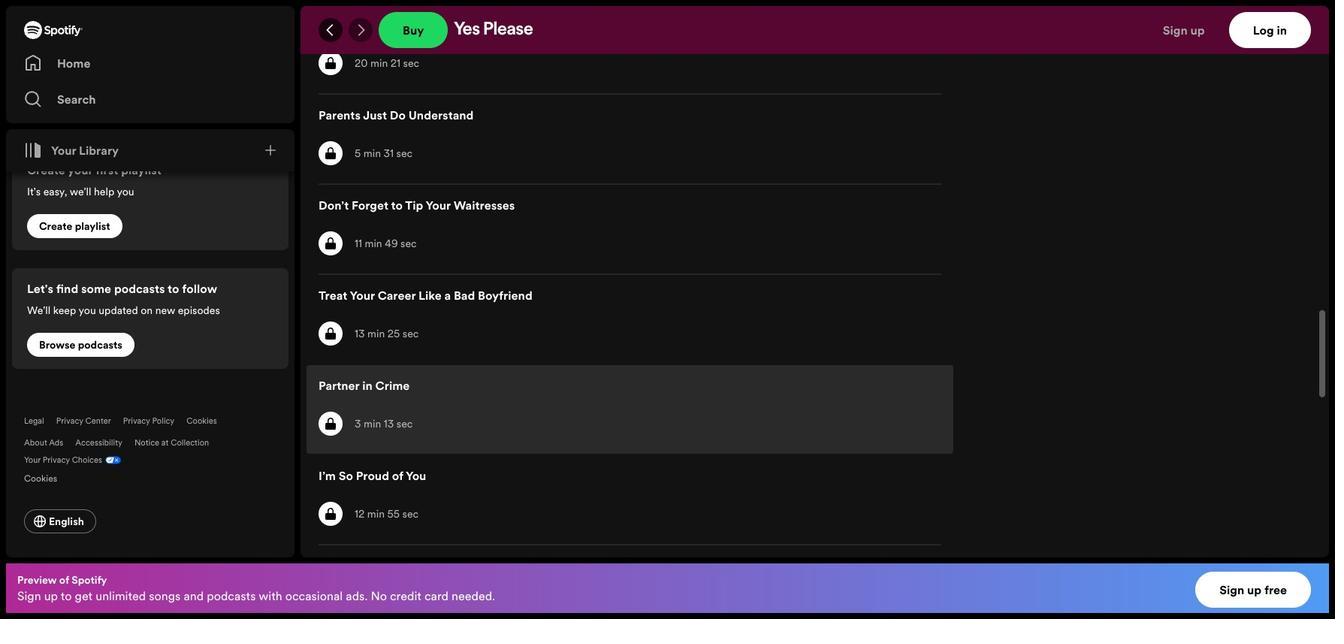 Task type: vqa. For each thing, say whether or not it's contained in the screenshot.
I
yes



Task type: describe. For each thing, give the bounding box(es) containing it.
free
[[1265, 582, 1287, 598]]

parents
[[319, 107, 361, 123]]

center
[[85, 416, 111, 427]]

1 vertical spatial 13
[[384, 416, 394, 431]]

search link
[[24, 84, 277, 114]]

20 min 21 sec
[[355, 56, 419, 71]]

sign up button
[[1157, 12, 1229, 48]]

i'm
[[319, 467, 336, 484]]

to inside preview of spotify sign up to get unlimited songs and podcasts with occasional ads. no credit card needed.
[[61, 588, 72, 604]]

cookies for the bottom 'cookies' link
[[24, 472, 57, 485]]

in for partner in crime
[[362, 377, 373, 394]]

12
[[355, 506, 365, 522]]

keep
[[53, 303, 76, 318]]

go back image
[[325, 24, 337, 36]]

log in button
[[1229, 12, 1311, 48]]

how i fell in love with improv: new york
[[319, 17, 546, 33]]

log
[[1253, 22, 1274, 38]]

main element
[[6, 6, 295, 558]]

privacy policy
[[123, 416, 175, 427]]

notice at collection link
[[134, 437, 209, 449]]

home
[[57, 55, 91, 71]]

love
[[390, 17, 417, 33]]

search
[[57, 91, 96, 107]]

min for proud
[[367, 506, 385, 522]]

no
[[371, 588, 387, 604]]

podcasts inside preview of spotify sign up to get unlimited songs and podcasts with occasional ads. no credit card needed.
[[207, 588, 256, 604]]

bad
[[454, 287, 475, 304]]

boyfriend
[[478, 287, 533, 304]]

forget
[[352, 197, 389, 213]]

1 horizontal spatial in
[[377, 17, 387, 33]]

sign up free
[[1220, 582, 1287, 598]]

english button
[[24, 509, 96, 534]]

don't forget to tip your waitresses
[[319, 197, 515, 213]]

do
[[390, 107, 406, 123]]

episodes
[[178, 303, 220, 318]]

3 min 13 sec
[[355, 416, 413, 431]]

your down the about
[[24, 455, 41, 466]]

create for playlist
[[39, 219, 72, 234]]

legal link
[[24, 416, 44, 427]]

preview
[[17, 573, 57, 588]]

just
[[363, 107, 387, 123]]

on
[[141, 303, 153, 318]]

sign inside preview of spotify sign up to get unlimited songs and podcasts with occasional ads. no credit card needed.
[[17, 588, 41, 604]]

sec for in
[[403, 56, 419, 71]]

browse podcasts
[[39, 337, 122, 352]]

get
[[75, 588, 93, 604]]

library
[[79, 142, 119, 159]]

accessibility
[[75, 437, 122, 449]]

about
[[24, 437, 47, 449]]

help
[[94, 184, 114, 199]]

new
[[155, 303, 175, 318]]

improv:
[[447, 17, 490, 33]]

2 horizontal spatial to
[[391, 197, 403, 213]]

go forward image
[[355, 24, 367, 36]]

first
[[96, 162, 118, 178]]

you for some
[[79, 303, 96, 318]]

with inside preview of spotify sign up to get unlimited songs and podcasts with occasional ads. no credit card needed.
[[259, 588, 282, 604]]

career
[[378, 287, 416, 304]]

how
[[319, 17, 345, 33]]

12 min 55 sec
[[355, 506, 419, 522]]

cookies for the rightmost 'cookies' link
[[187, 416, 217, 427]]

unlimited
[[96, 588, 146, 604]]

collection
[[171, 437, 209, 449]]

find
[[56, 280, 78, 297]]

you for first
[[117, 184, 134, 199]]

your library
[[51, 142, 119, 159]]

ads
[[49, 437, 63, 449]]

don't
[[319, 197, 349, 213]]

it's
[[27, 184, 41, 199]]

california consumer privacy act (ccpa) opt-out icon image
[[102, 455, 121, 469]]

like
[[419, 287, 442, 304]]

privacy policy link
[[123, 416, 175, 427]]

sec for understand
[[396, 146, 413, 161]]

notice at collection
[[134, 437, 209, 449]]

21
[[391, 56, 401, 71]]

updated
[[99, 303, 138, 318]]

1 horizontal spatial cookies link
[[187, 416, 217, 427]]

min for crime
[[364, 416, 381, 431]]

fell
[[354, 17, 374, 33]]

your
[[68, 162, 93, 178]]

treat your career like a bad boyfriend
[[319, 287, 533, 304]]

spotify image
[[24, 21, 83, 39]]

to inside let's find some podcasts to follow we'll keep you updated on new episodes
[[168, 280, 179, 297]]

browse podcasts link
[[27, 333, 134, 357]]

create for your
[[27, 162, 65, 178]]

and
[[184, 588, 204, 604]]

min for fell
[[370, 56, 388, 71]]

create your first playlist it's easy, we'll help you
[[27, 162, 161, 199]]

new
[[493, 17, 519, 33]]

sec for of
[[402, 506, 419, 522]]

playlist inside create your first playlist it's easy, we'll help you
[[121, 162, 161, 178]]

up for sign up free
[[1247, 582, 1262, 598]]

55
[[387, 506, 400, 522]]

privacy for privacy policy
[[123, 416, 150, 427]]

sign up free button
[[1196, 572, 1311, 608]]

your right tip
[[426, 197, 451, 213]]

20
[[355, 56, 368, 71]]

1 vertical spatial cookies link
[[24, 469, 69, 485]]

podcasts inside let's find some podcasts to follow we'll keep you updated on new episodes
[[114, 280, 165, 297]]

up inside preview of spotify sign up to get unlimited songs and podcasts with occasional ads. no credit card needed.
[[44, 588, 58, 604]]



Task type: locate. For each thing, give the bounding box(es) containing it.
0 vertical spatial to
[[391, 197, 403, 213]]

with right love
[[419, 17, 444, 33]]

up left free
[[1247, 582, 1262, 598]]

1 vertical spatial to
[[168, 280, 179, 297]]

0 horizontal spatial of
[[59, 573, 69, 588]]

31
[[384, 146, 394, 161]]

0 vertical spatial of
[[392, 467, 403, 484]]

13 left 25
[[355, 326, 365, 341]]

create down easy,
[[39, 219, 72, 234]]

cookies link up "collection"
[[187, 416, 217, 427]]

min for career
[[367, 326, 385, 341]]

sec right 49
[[401, 236, 417, 251]]

0 horizontal spatial up
[[44, 588, 58, 604]]

0 horizontal spatial to
[[61, 588, 72, 604]]

follow
[[182, 280, 217, 297]]

13
[[355, 326, 365, 341], [384, 416, 394, 431]]

sign up
[[1163, 22, 1205, 38]]

up inside sign up free button
[[1247, 582, 1262, 598]]

occasional
[[285, 588, 343, 604]]

in inside button
[[1277, 22, 1287, 38]]

cookies inside 'cookies' link
[[24, 472, 57, 485]]

in right fell
[[377, 17, 387, 33]]

your library button
[[18, 135, 125, 165]]

credit
[[390, 588, 421, 604]]

your privacy choices button
[[24, 455, 102, 466]]

easy,
[[43, 184, 67, 199]]

in right log
[[1277, 22, 1287, 38]]

let's find some podcasts to follow we'll keep you updated on new episodes
[[27, 280, 220, 318]]

1 vertical spatial you
[[79, 303, 96, 318]]

1 horizontal spatial of
[[392, 467, 403, 484]]

0 vertical spatial cookies
[[187, 416, 217, 427]]

0 vertical spatial playlist
[[121, 162, 161, 178]]

13 right 3
[[384, 416, 394, 431]]

2 horizontal spatial sign
[[1220, 582, 1245, 598]]

sign inside sign up button
[[1163, 22, 1188, 38]]

1 horizontal spatial you
[[117, 184, 134, 199]]

min for to
[[365, 236, 382, 251]]

in
[[377, 17, 387, 33], [1277, 22, 1287, 38], [362, 377, 373, 394]]

0 horizontal spatial with
[[259, 588, 282, 604]]

2 horizontal spatial in
[[1277, 22, 1287, 38]]

yes
[[454, 21, 480, 39]]

0 vertical spatial podcasts
[[114, 280, 165, 297]]

with
[[419, 17, 444, 33], [259, 588, 282, 604]]

min for do
[[364, 146, 381, 161]]

0 vertical spatial cookies link
[[187, 416, 217, 427]]

york
[[521, 17, 546, 33]]

min left 25
[[367, 326, 385, 341]]

in left crime
[[362, 377, 373, 394]]

needed.
[[452, 588, 495, 604]]

playlist down help
[[75, 219, 110, 234]]

sec down crime
[[397, 416, 413, 431]]

we'll
[[70, 184, 91, 199]]

5 min 31 sec
[[355, 146, 413, 161]]

you
[[117, 184, 134, 199], [79, 303, 96, 318]]

understand
[[409, 107, 474, 123]]

preview of spotify sign up to get unlimited songs and podcasts with occasional ads. no credit card needed.
[[17, 573, 495, 604]]

privacy center link
[[56, 416, 111, 427]]

proud
[[356, 467, 389, 484]]

0 horizontal spatial playlist
[[75, 219, 110, 234]]

0 horizontal spatial sign
[[17, 588, 41, 604]]

0 horizontal spatial in
[[362, 377, 373, 394]]

you right 'keep'
[[79, 303, 96, 318]]

1 vertical spatial create
[[39, 219, 72, 234]]

privacy down ads
[[43, 455, 70, 466]]

49
[[385, 236, 398, 251]]

sec for like
[[403, 326, 419, 341]]

podcasts inside browse podcasts link
[[78, 337, 122, 352]]

playlist inside create playlist button
[[75, 219, 110, 234]]

privacy up ads
[[56, 416, 83, 427]]

your right treat
[[350, 287, 375, 304]]

to left get
[[61, 588, 72, 604]]

create playlist button
[[27, 214, 122, 238]]

log in
[[1253, 22, 1287, 38]]

spotify
[[72, 573, 107, 588]]

min right the 5
[[364, 146, 381, 161]]

at
[[161, 437, 169, 449]]

1 vertical spatial of
[[59, 573, 69, 588]]

cookies up "collection"
[[187, 416, 217, 427]]

11
[[355, 236, 362, 251]]

0 vertical spatial with
[[419, 17, 444, 33]]

playlist right first
[[121, 162, 161, 178]]

parents just do understand
[[319, 107, 474, 123]]

about ads link
[[24, 437, 63, 449]]

let's
[[27, 280, 53, 297]]

waitresses
[[454, 197, 515, 213]]

partner
[[319, 377, 360, 394]]

create inside create your first playlist it's easy, we'll help you
[[27, 162, 65, 178]]

2 vertical spatial to
[[61, 588, 72, 604]]

up for sign up
[[1191, 22, 1205, 38]]

1 horizontal spatial with
[[419, 17, 444, 33]]

podcasts up the on at the left of the page
[[114, 280, 165, 297]]

0 vertical spatial you
[[117, 184, 134, 199]]

policy
[[152, 416, 175, 427]]

sec right 31
[[396, 146, 413, 161]]

you
[[406, 467, 426, 484]]

card
[[425, 588, 449, 604]]

3
[[355, 416, 361, 431]]

1 horizontal spatial sign
[[1163, 22, 1188, 38]]

playlist
[[121, 162, 161, 178], [75, 219, 110, 234]]

min left 21
[[370, 56, 388, 71]]

sign for sign up
[[1163, 22, 1188, 38]]

cookies down your privacy choices button
[[24, 472, 57, 485]]

your inside button
[[51, 142, 76, 159]]

privacy up notice
[[123, 416, 150, 427]]

in for log in
[[1277, 22, 1287, 38]]

2 vertical spatial podcasts
[[207, 588, 256, 604]]

you inside let's find some podcasts to follow we'll keep you updated on new episodes
[[79, 303, 96, 318]]

sec
[[403, 56, 419, 71], [396, 146, 413, 161], [401, 236, 417, 251], [403, 326, 419, 341], [397, 416, 413, 431], [402, 506, 419, 522]]

up left get
[[44, 588, 58, 604]]

top bar and user menu element
[[301, 6, 1329, 54]]

sign for sign up free
[[1220, 582, 1245, 598]]

cookies link down your privacy choices button
[[24, 469, 69, 485]]

create playlist
[[39, 219, 110, 234]]

0 horizontal spatial cookies link
[[24, 469, 69, 485]]

0 vertical spatial create
[[27, 162, 65, 178]]

so
[[339, 467, 353, 484]]

you inside create your first playlist it's easy, we'll help you
[[117, 184, 134, 199]]

0 horizontal spatial cookies
[[24, 472, 57, 485]]

1 horizontal spatial 13
[[384, 416, 394, 431]]

of left the you
[[392, 467, 403, 484]]

0 vertical spatial 13
[[355, 326, 365, 341]]

min right 12
[[367, 506, 385, 522]]

25
[[388, 326, 400, 341]]

5
[[355, 146, 361, 161]]

buy button
[[379, 12, 448, 48]]

create inside button
[[39, 219, 72, 234]]

1 horizontal spatial up
[[1191, 22, 1205, 38]]

2 horizontal spatial up
[[1247, 582, 1262, 598]]

of left get
[[59, 573, 69, 588]]

of inside preview of spotify sign up to get unlimited songs and podcasts with occasional ads. no credit card needed.
[[59, 573, 69, 588]]

up
[[1191, 22, 1205, 38], [1247, 582, 1262, 598], [44, 588, 58, 604]]

of
[[392, 467, 403, 484], [59, 573, 69, 588]]

sec right 21
[[403, 56, 419, 71]]

1 vertical spatial podcasts
[[78, 337, 122, 352]]

1 horizontal spatial playlist
[[121, 162, 161, 178]]

english
[[49, 514, 84, 529]]

i'm so proud of you
[[319, 467, 426, 484]]

sec right 55
[[402, 506, 419, 522]]

up inside sign up button
[[1191, 22, 1205, 38]]

podcasts down updated
[[78, 337, 122, 352]]

partner in crime
[[319, 377, 410, 394]]

create up easy,
[[27, 162, 65, 178]]

sign inside sign up free button
[[1220, 582, 1245, 598]]

crime
[[375, 377, 410, 394]]

0 horizontal spatial you
[[79, 303, 96, 318]]

1 vertical spatial cookies
[[24, 472, 57, 485]]

songs
[[149, 588, 181, 604]]

to left tip
[[391, 197, 403, 213]]

privacy center
[[56, 416, 111, 427]]

up left log
[[1191, 22, 1205, 38]]

sec for tip
[[401, 236, 417, 251]]

0 horizontal spatial 13
[[355, 326, 365, 341]]

privacy for privacy center
[[56, 416, 83, 427]]

home link
[[24, 48, 277, 78]]

1 horizontal spatial cookies
[[187, 416, 217, 427]]

notice
[[134, 437, 159, 449]]

with left occasional
[[259, 588, 282, 604]]

treat
[[319, 287, 347, 304]]

13 min 25 sec
[[355, 326, 419, 341]]

browse
[[39, 337, 75, 352]]

you right help
[[117, 184, 134, 199]]

to
[[391, 197, 403, 213], [168, 280, 179, 297], [61, 588, 72, 604]]

sec right 25
[[403, 326, 419, 341]]

accessibility link
[[75, 437, 122, 449]]

your up your
[[51, 142, 76, 159]]

1 vertical spatial with
[[259, 588, 282, 604]]

a
[[445, 287, 451, 304]]

podcasts right "and"
[[207, 588, 256, 604]]

min right 11 at the top left of page
[[365, 236, 382, 251]]

1 vertical spatial playlist
[[75, 219, 110, 234]]

1 horizontal spatial to
[[168, 280, 179, 297]]

yes please
[[454, 21, 533, 39]]

to up new
[[168, 280, 179, 297]]

min right 3
[[364, 416, 381, 431]]



